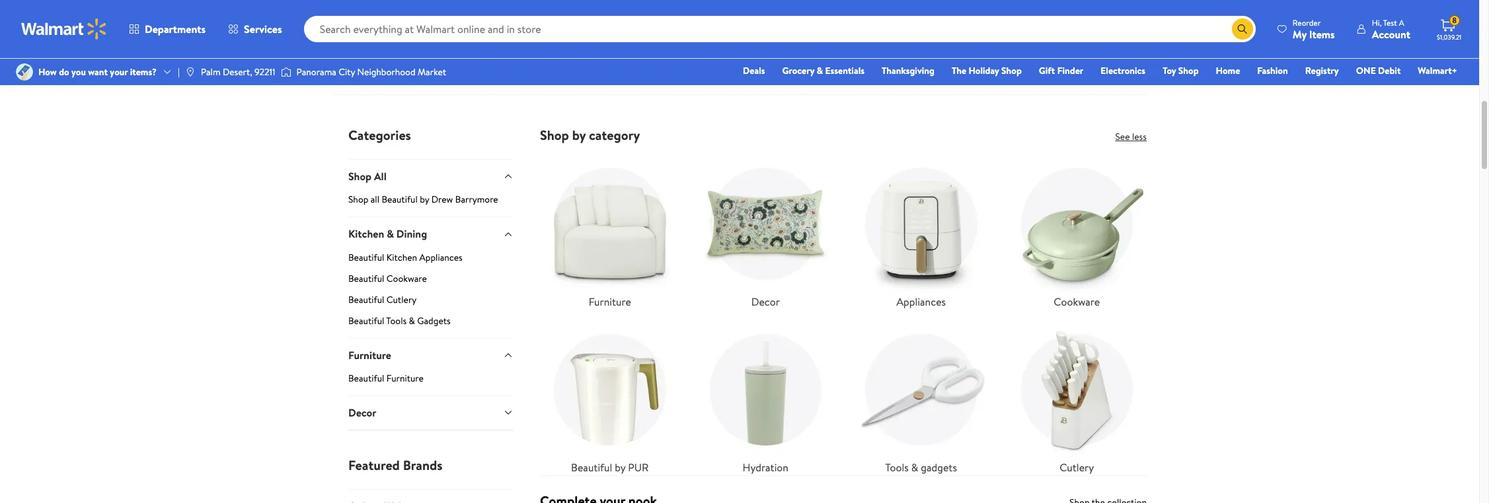 Task type: describe. For each thing, give the bounding box(es) containing it.
registry link
[[1300, 63, 1345, 78]]

shop all beautiful by drew barrymore
[[348, 193, 498, 207]]

kitchen inside 'dropdown button'
[[348, 227, 384, 242]]

you
[[71, 65, 86, 79]]

neighborhood
[[357, 65, 416, 79]]

toy shop
[[1163, 64, 1199, 77]]

deals
[[743, 64, 765, 77]]

one
[[1357, 64, 1376, 77]]

departments button
[[118, 13, 217, 45]]

search icon image
[[1238, 24, 1248, 34]]

see
[[1116, 130, 1130, 144]]

cookware link
[[1007, 154, 1147, 310]]

|
[[178, 65, 180, 79]]

the holiday shop
[[952, 64, 1022, 77]]

cutlery inside cutlery link
[[1060, 461, 1094, 475]]

by up kitchen & dining 'dropdown button'
[[420, 193, 429, 207]]

walmart+ link
[[1412, 63, 1464, 78]]

all
[[371, 193, 380, 207]]

home
[[1216, 64, 1241, 77]]

list containing furniture
[[532, 144, 1155, 476]]

electronics
[[1101, 64, 1146, 77]]

thanksgiving
[[882, 64, 935, 77]]

product group containing beautiful drew chair by drew barrymore, sage
[[471, 0, 588, 89]]

beautiful for beautiful furniture
[[348, 372, 384, 386]]

featured brands
[[348, 457, 443, 474]]

the holiday shop link
[[946, 63, 1028, 78]]

finder
[[1058, 64, 1084, 77]]

92211
[[255, 65, 275, 79]]

hi,
[[1372, 17, 1382, 28]]

brands
[[403, 457, 443, 474]]

product group containing 1-day shipping
[[878, 0, 995, 89]]

reorder
[[1293, 17, 1321, 28]]

by inside list
[[615, 461, 626, 475]]

my
[[1293, 27, 1307, 41]]

furniture button
[[348, 338, 514, 372]]

decor inside decor dropdown button
[[348, 406, 377, 421]]

services button
[[217, 13, 293, 45]]

1 vertical spatial 1-day shipping
[[474, 70, 521, 81]]

gadgets
[[417, 315, 451, 328]]

services
[[244, 22, 282, 36]]

gift finder
[[1039, 64, 1084, 77]]

shop for shop all beautiful by drew barrymore
[[348, 193, 369, 207]]

test
[[1384, 17, 1398, 28]]

toy
[[1163, 64, 1177, 77]]

0 vertical spatial appliances
[[420, 251, 463, 264]]

3+ day shipping
[[1017, 50, 1070, 62]]

& for grocery
[[817, 64, 823, 77]]

fashion link
[[1252, 63, 1294, 78]]

barrymore,
[[498, 29, 550, 44]]

categories
[[348, 126, 411, 144]]

deals link
[[737, 63, 771, 78]]

beautiful cutlery
[[348, 293, 417, 307]]

hi, test a account
[[1372, 17, 1411, 41]]

1 horizontal spatial 1-day shipping
[[881, 50, 929, 62]]

shop inside the holiday shop link
[[1002, 64, 1022, 77]]

& for kitchen
[[387, 227, 394, 242]]

dining
[[397, 227, 427, 242]]

a
[[1399, 17, 1405, 28]]

3 2- from the left
[[745, 50, 752, 62]]

furniture inside dropdown button
[[348, 348, 391, 363]]

furniture inside list
[[589, 295, 631, 309]]

beautiful tools & gadgets
[[348, 315, 451, 328]]

items?
[[130, 65, 157, 79]]

cutlery inside beautiful cutlery link
[[387, 293, 417, 307]]

gift finder link
[[1033, 63, 1090, 78]]

40
[[378, 29, 387, 40]]

beautiful cookware link
[[348, 272, 514, 291]]

how
[[38, 65, 57, 79]]

market
[[418, 65, 446, 79]]

beautiful drew chair by drew barrymore, sage
[[471, 15, 580, 44]]

gadgets
[[921, 461, 957, 475]]

kitchen & dining
[[348, 227, 427, 242]]

departments
[[145, 22, 206, 36]]

decor link
[[696, 154, 836, 310]]

cookware inside cookware "link"
[[1054, 295, 1100, 309]]

product group containing 40
[[335, 0, 452, 89]]

shop by category
[[540, 126, 640, 144]]

shop for shop all
[[348, 169, 372, 184]]

pur
[[628, 461, 649, 475]]

appliances link
[[852, 154, 991, 310]]

cookware inside beautiful cookware link
[[387, 272, 427, 286]]

beautiful furniture
[[348, 372, 424, 386]]

do
[[59, 65, 69, 79]]

tools & gadgets
[[886, 461, 957, 475]]

shop all
[[348, 169, 387, 184]]

tools & gadgets link
[[852, 320, 991, 476]]

panorama
[[297, 65, 336, 79]]

& for tools
[[912, 461, 919, 475]]

0 vertical spatial tools
[[386, 315, 407, 328]]

beautiful for beautiful cutlery
[[348, 293, 384, 307]]

product group containing 3+ day shipping
[[1014, 0, 1131, 89]]

shop all beautiful by drew barrymore link
[[348, 193, 514, 217]]

819
[[513, 49, 525, 60]]

by inside beautiful drew chair by drew barrymore, sage
[[569, 15, 580, 29]]

less
[[1133, 130, 1147, 144]]



Task type: vqa. For each thing, say whether or not it's contained in the screenshot.
MONROE, 10950
no



Task type: locate. For each thing, give the bounding box(es) containing it.
shop right toy
[[1179, 64, 1199, 77]]

account
[[1372, 27, 1411, 41]]

2 2-day shipping from the left
[[609, 50, 659, 62]]

beautiful for beautiful cookware
[[348, 272, 384, 286]]

1 vertical spatial furniture
[[348, 348, 391, 363]]

toy shop link
[[1157, 63, 1205, 78]]

2 horizontal spatial drew
[[515, 15, 539, 29]]

city
[[339, 65, 355, 79]]

1 horizontal spatial kitchen
[[387, 251, 417, 264]]

shop
[[1002, 64, 1022, 77], [1179, 64, 1199, 77], [540, 126, 569, 144], [348, 169, 372, 184], [348, 193, 369, 207]]

barrymore
[[455, 193, 498, 207]]

beautiful for beautiful by pur
[[571, 461, 612, 475]]

1-day shipping up the thanksgiving
[[881, 50, 929, 62]]

beautiful for beautiful kitchen appliances
[[348, 251, 384, 264]]

cutlery link
[[1007, 320, 1147, 476]]

drew left barrymore,
[[471, 29, 496, 44]]

chair
[[542, 15, 566, 29]]

beautiful tools & gadgets link
[[348, 315, 514, 338]]

beautiful by pur link
[[540, 320, 680, 476]]

 image for how
[[16, 63, 33, 81]]

0 horizontal spatial 1-
[[474, 70, 479, 81]]

Walmart Site-Wide search field
[[304, 16, 1256, 42]]

decor
[[751, 295, 780, 309], [348, 406, 377, 421]]

want
[[88, 65, 108, 79]]

1 horizontal spatial  image
[[281, 65, 291, 79]]

0 horizontal spatial 1-day shipping
[[474, 70, 521, 81]]

0 horizontal spatial decor
[[348, 406, 377, 421]]

0 horizontal spatial cutlery
[[387, 293, 417, 307]]

2 horizontal spatial 2-
[[745, 50, 752, 62]]

palm desert, 92211
[[201, 65, 275, 79]]

1 horizontal spatial 2-day shipping
[[609, 50, 659, 62]]

0 horizontal spatial appliances
[[420, 251, 463, 264]]

1 horizontal spatial cookware
[[1054, 295, 1100, 309]]

kitchen down "all"
[[348, 227, 384, 242]]

shop inside shop all beautiful by drew barrymore link
[[348, 193, 369, 207]]

shop inside shop all dropdown button
[[348, 169, 372, 184]]

drew left chair
[[515, 15, 539, 29]]

shipping
[[359, 50, 387, 62], [630, 50, 659, 62], [766, 50, 794, 62], [900, 50, 929, 62], [1041, 50, 1070, 62], [493, 70, 521, 81]]

1- up thanksgiving link
[[881, 50, 886, 62]]

how do you want your items?
[[38, 65, 157, 79]]

beautiful kitchen appliances link
[[348, 251, 514, 270]]

2 2- from the left
[[609, 50, 617, 62]]

panorama city neighborhood market
[[297, 65, 446, 79]]

1 vertical spatial decor
[[348, 406, 377, 421]]

cutlery
[[387, 293, 417, 307], [1060, 461, 1094, 475]]

2 horizontal spatial 2-day shipping
[[745, 50, 794, 62]]

1 vertical spatial cutlery
[[1060, 461, 1094, 475]]

1 2- from the left
[[338, 50, 345, 62]]

tools inside list
[[886, 461, 909, 475]]

1 horizontal spatial 2-
[[609, 50, 617, 62]]

drew inside shop all beautiful by drew barrymore link
[[432, 193, 453, 207]]

shop left category
[[540, 126, 569, 144]]

holiday
[[969, 64, 1000, 77]]

registry
[[1306, 64, 1339, 77]]

beautiful inside beautiful drew chair by drew barrymore, sage
[[471, 15, 512, 29]]

all
[[374, 169, 387, 184]]

furniture
[[589, 295, 631, 309], [348, 348, 391, 363], [387, 372, 424, 386]]

tools left the gadgets
[[886, 461, 909, 475]]

 image
[[185, 67, 196, 77]]

0 horizontal spatial tools
[[386, 315, 407, 328]]

kitchen & dining button
[[348, 217, 514, 251]]

by right chair
[[569, 15, 580, 29]]

beautiful kitchen appliances
[[348, 251, 463, 264]]

hydration
[[743, 461, 789, 475]]

decor inside decor link
[[751, 295, 780, 309]]

1 2-day shipping from the left
[[338, 50, 387, 62]]

shop all button
[[348, 159, 514, 193]]

1 horizontal spatial cutlery
[[1060, 461, 1094, 475]]

$1,039.21
[[1437, 32, 1462, 42]]

appliances
[[420, 251, 463, 264], [897, 295, 946, 309]]

cookware
[[387, 272, 427, 286], [1054, 295, 1100, 309]]

home link
[[1210, 63, 1246, 78]]

drew for barrymore
[[432, 193, 453, 207]]

0 vertical spatial 1-day shipping
[[881, 50, 929, 62]]

0 vertical spatial decor
[[751, 295, 780, 309]]

 image for panorama
[[281, 65, 291, 79]]

list
[[532, 144, 1155, 476]]

2 vertical spatial furniture
[[387, 372, 424, 386]]

walmart+
[[1418, 64, 1458, 77]]

6 product group from the left
[[1014, 0, 1131, 89]]

kitchen
[[348, 227, 384, 242], [387, 251, 417, 264]]

1 horizontal spatial appliances
[[897, 295, 946, 309]]

shop inside "toy shop" link
[[1179, 64, 1199, 77]]

1 vertical spatial appliances
[[897, 295, 946, 309]]

thanksgiving link
[[876, 63, 941, 78]]

&
[[817, 64, 823, 77], [387, 227, 394, 242], [409, 315, 415, 328], [912, 461, 919, 475]]

see less
[[1116, 130, 1147, 144]]

1 vertical spatial 1-
[[474, 70, 479, 81]]

your
[[110, 65, 128, 79]]

3+
[[1017, 50, 1026, 62]]

& right grocery
[[817, 64, 823, 77]]

grocery & essentials
[[783, 64, 865, 77]]

1 horizontal spatial drew
[[471, 29, 496, 44]]

kitchen down dining
[[387, 251, 417, 264]]

sage
[[552, 29, 574, 44]]

1 horizontal spatial tools
[[886, 461, 909, 475]]

1 vertical spatial cookware
[[1054, 295, 1100, 309]]

tools down beautiful cutlery
[[386, 315, 407, 328]]

 image right 92211
[[281, 65, 291, 79]]

electronics link
[[1095, 63, 1152, 78]]

one debit link
[[1351, 63, 1407, 78]]

Search search field
[[304, 16, 1256, 42]]

shop down 3+
[[1002, 64, 1022, 77]]

0 horizontal spatial 2-
[[338, 50, 345, 62]]

5 product group from the left
[[878, 0, 995, 89]]

0 vertical spatial cookware
[[387, 272, 427, 286]]

3 product group from the left
[[607, 0, 724, 89]]

4 product group from the left
[[742, 0, 860, 89]]

debit
[[1379, 64, 1401, 77]]

0 horizontal spatial drew
[[432, 193, 453, 207]]

2-
[[338, 50, 345, 62], [609, 50, 617, 62], [745, 50, 752, 62]]

0 horizontal spatial kitchen
[[348, 227, 384, 242]]

8 $1,039.21
[[1437, 15, 1462, 42]]

drew
[[515, 15, 539, 29], [471, 29, 496, 44], [432, 193, 453, 207]]

beautiful furniture link
[[348, 372, 514, 396]]

clear search field text image
[[1216, 24, 1227, 34]]

decor button
[[348, 396, 514, 430]]

0 horizontal spatial 2-day shipping
[[338, 50, 387, 62]]

0 vertical spatial cutlery
[[387, 293, 417, 307]]

beautiful for beautiful tools & gadgets
[[348, 315, 384, 328]]

2 product group from the left
[[471, 0, 588, 89]]

& left 'gadgets'
[[409, 315, 415, 328]]

beautiful
[[471, 15, 512, 29], [382, 193, 418, 207], [348, 251, 384, 264], [348, 272, 384, 286], [348, 293, 384, 307], [348, 315, 384, 328], [348, 372, 384, 386], [571, 461, 612, 475]]

1-
[[881, 50, 886, 62], [474, 70, 479, 81]]

furniture link
[[540, 154, 680, 310]]

shop for shop by category
[[540, 126, 569, 144]]

0 horizontal spatial  image
[[16, 63, 33, 81]]

0 vertical spatial kitchen
[[348, 227, 384, 242]]

essentials
[[825, 64, 865, 77]]

1 vertical spatial tools
[[886, 461, 909, 475]]

& inside "link"
[[817, 64, 823, 77]]

items
[[1310, 27, 1335, 41]]

by left category
[[572, 126, 586, 144]]

featured
[[348, 457, 400, 474]]

fashion
[[1258, 64, 1288, 77]]

palm
[[201, 65, 221, 79]]

& inside list
[[912, 461, 919, 475]]

one debit
[[1357, 64, 1401, 77]]

2-day shipping
[[338, 50, 387, 62], [609, 50, 659, 62], [745, 50, 794, 62]]

& left dining
[[387, 227, 394, 242]]

shop left "all"
[[348, 193, 369, 207]]

walmart image
[[21, 19, 107, 40]]

1 vertical spatial kitchen
[[387, 251, 417, 264]]

grocery
[[783, 64, 815, 77]]

desert,
[[223, 65, 252, 79]]

drew left 'barrymore'
[[432, 193, 453, 207]]

hydration link
[[696, 320, 836, 476]]

drew for barrymore,
[[471, 29, 496, 44]]

3 2-day shipping from the left
[[745, 50, 794, 62]]

1 horizontal spatial 1-
[[881, 50, 886, 62]]

 image left how
[[16, 63, 33, 81]]

 image
[[16, 63, 33, 81], [281, 65, 291, 79]]

by left pur
[[615, 461, 626, 475]]

1 product group from the left
[[335, 0, 452, 89]]

beautiful inside list
[[571, 461, 612, 475]]

beautiful cookware
[[348, 272, 427, 286]]

1-day shipping down 819
[[474, 70, 521, 81]]

beautiful for beautiful drew chair by drew barrymore, sage
[[471, 15, 512, 29]]

product group
[[335, 0, 452, 89], [471, 0, 588, 89], [607, 0, 724, 89], [742, 0, 860, 89], [878, 0, 995, 89], [1014, 0, 1131, 89]]

shop left all
[[348, 169, 372, 184]]

grocery & essentials link
[[777, 63, 871, 78]]

& inside 'dropdown button'
[[387, 227, 394, 242]]

0 vertical spatial 1-
[[881, 50, 886, 62]]

1 horizontal spatial decor
[[751, 295, 780, 309]]

beautiful by pur
[[571, 461, 649, 475]]

0 vertical spatial furniture
[[589, 295, 631, 309]]

reorder my items
[[1293, 17, 1335, 41]]

category
[[589, 126, 640, 144]]

& left the gadgets
[[912, 461, 919, 475]]

0 horizontal spatial cookware
[[387, 272, 427, 286]]

1- right market
[[474, 70, 479, 81]]



